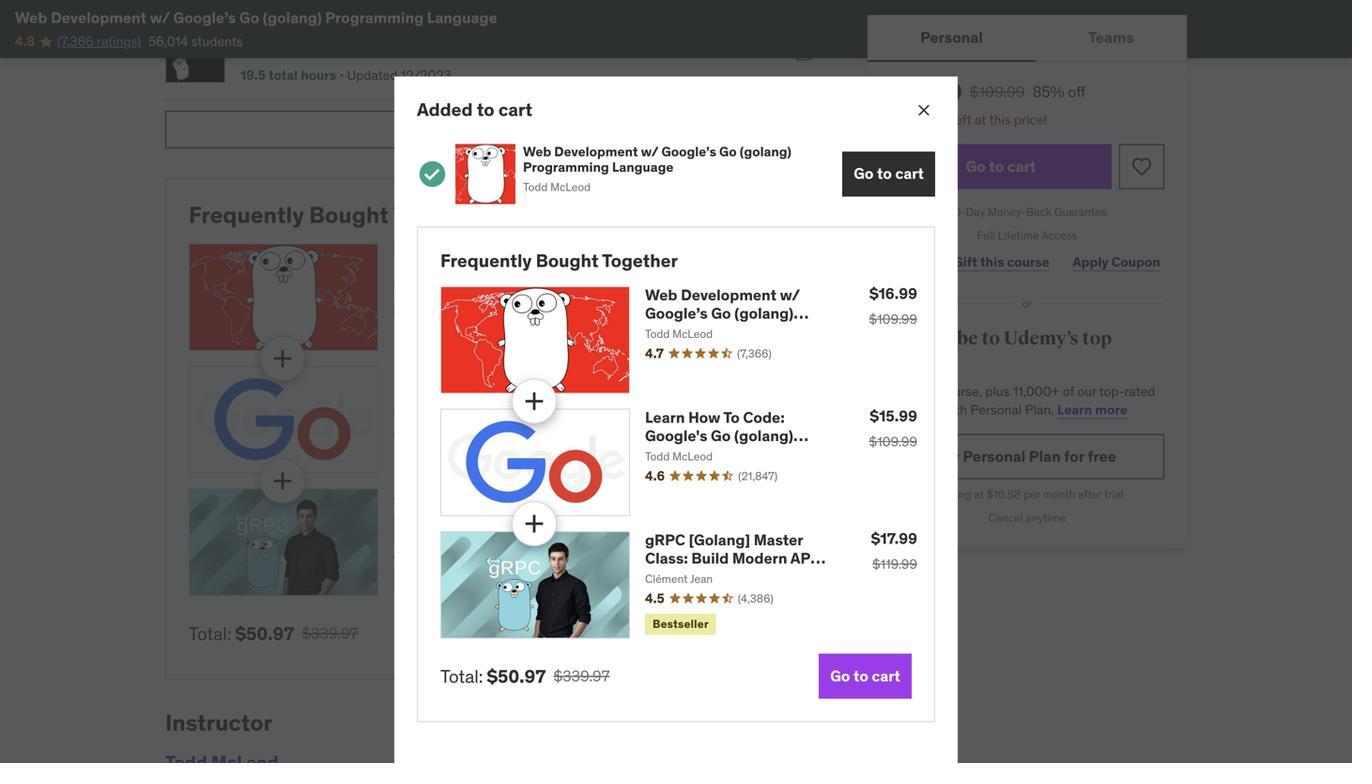 Task type: vqa. For each thing, say whether or not it's contained in the screenshot.
Business in 'link'
no



Task type: locate. For each thing, give the bounding box(es) containing it.
0 horizontal spatial grpc
[[393, 488, 434, 507]]

1 vertical spatial $16.99
[[869, 284, 917, 303]]

$119.99
[[872, 556, 917, 573]]

modern inside grpc [golang] master class: build modern api & microservices clément jean
[[642, 488, 697, 507]]

bought inside added to cart dialog
[[536, 249, 599, 272]]

7366 reviews element up learn how to code: google's go (golang) programming language todd mcleod
[[485, 303, 520, 319]]

7366 reviews element
[[485, 303, 520, 319], [737, 346, 772, 362]]

learn how to code: google's go (golang) programming language link inside added to cart dialog
[[645, 408, 817, 463]]

go inside learn how to code: google's go (golang) programming language
[[711, 426, 731, 445]]

api
[[393, 506, 418, 525], [790, 549, 815, 568]]

0 horizontal spatial 21847 reviews element
[[487, 426, 526, 441]]

0 vertical spatial class:
[[555, 488, 598, 507]]

1 vertical spatial web development w/ google's go (golang) programming language
[[645, 286, 817, 341]]

$339.97
[[302, 624, 358, 643], [553, 667, 610, 686]]

complete
[[455, 22, 525, 41]]

master inside "grpc [golang] master class: build modern api & microservices"
[[754, 531, 803, 550]]

web development w/ google's go (golang) programming language todd mcleod inside added to cart dialog
[[523, 143, 792, 194]]

4.5 for bestseller
[[393, 547, 413, 564]]

1 vertical spatial web development w/ google's go (golang) programming language link
[[645, 286, 817, 341]]

0 horizontal spatial microservices
[[435, 506, 534, 525]]

learn how to code: google's go (golang) programming language link for bestseller
[[393, 365, 685, 403]]

go (golang) programming: the complete go bootcamp 2023
[[233, 22, 525, 59]]

total: $50.97 $339.97
[[189, 622, 358, 645], [440, 665, 610, 688]]

[golang]
[[437, 488, 499, 507], [689, 531, 750, 550]]

(7,366) up learn how to code: google's go (golang) programming language
[[737, 346, 772, 361]]

1 vertical spatial web development w/ google's go (golang) programming language todd mcleod
[[393, 243, 700, 299]]

1 vertical spatial master
[[754, 531, 803, 550]]

1 vertical spatial to
[[723, 408, 740, 427]]

google's
[[173, 8, 236, 27], [661, 143, 716, 160], [552, 243, 614, 262], [645, 304, 708, 323]]

0 vertical spatial microservices
[[435, 506, 534, 525]]

cart
[[498, 98, 532, 120], [1007, 157, 1036, 176], [895, 164, 924, 183], [759, 624, 788, 643], [872, 667, 900, 686]]

30-day money-back guarantee full lifetime access
[[947, 205, 1107, 243]]

0 vertical spatial web development w/ google's go (golang) programming language link
[[393, 243, 700, 280]]

clément inside added to cart dialog
[[645, 572, 688, 586]]

0 horizontal spatial code:
[[491, 365, 533, 385]]

4.7
[[393, 302, 412, 319], [645, 345, 664, 362]]

frequently bought together inside added to cart dialog
[[440, 249, 678, 272]]

$109.99 for $16.99
[[869, 311, 917, 328]]

code: inside learn how to code: google's go (golang) programming language todd mcleod
[[491, 365, 533, 385]]

grpc [golang] master class: build modern api & microservices link inside added to cart dialog
[[645, 531, 826, 586]]

how inside learn how to code: google's go (golang) programming language
[[688, 408, 720, 427]]

1 horizontal spatial master
[[754, 531, 803, 550]]

how inside learn how to code: google's go (golang) programming language todd mcleod
[[437, 365, 469, 385]]

7366 reviews element inside added to cart dialog
[[737, 346, 772, 362]]

this inside get this course, plus 11,000+ of our top-rated courses, with personal plan.
[[915, 383, 936, 400]]

$339.97 for bestseller
[[302, 624, 358, 643]]

0 horizontal spatial 4386 reviews element
[[486, 548, 522, 564]]

$50.97
[[235, 623, 294, 645], [487, 665, 546, 688]]

go inside learn how to code: google's go (golang) programming language todd mcleod
[[602, 365, 622, 385]]

$16.99 up subscribe
[[869, 284, 917, 303]]

0 vertical spatial clément
[[393, 529, 436, 544]]

(golang)
[[263, 8, 322, 27], [740, 143, 792, 160], [641, 243, 700, 262], [734, 304, 794, 323], [625, 365, 685, 385], [734, 426, 793, 445]]

0 vertical spatial together
[[393, 201, 489, 229]]

learn for learn how to code: google's go (golang) programming language todd mcleod
[[393, 365, 433, 385]]

4.7 inside added to cart dialog
[[645, 345, 664, 362]]

1 horizontal spatial $339.97
[[553, 667, 610, 686]]

0 vertical spatial total:
[[189, 622, 231, 645]]

4386 reviews element down grpc [golang] master class: build modern api & microservices clément jean
[[486, 548, 522, 564]]

1 vertical spatial personal
[[971, 401, 1022, 418]]

1 horizontal spatial grpc
[[645, 531, 685, 550]]

0 vertical spatial [golang]
[[437, 488, 499, 507]]

at inside starting at $16.58 per month after trial cancel anytime
[[974, 487, 984, 502]]

1 vertical spatial (21,847)
[[738, 469, 778, 483]]

microservices inside "grpc [golang] master class: build modern api & microservices"
[[658, 567, 758, 586]]

4.6 for bestseller
[[393, 425, 413, 442]]

google's inside learn how to code: google's go (golang) programming language
[[645, 426, 708, 445]]

$16.99 up days
[[890, 78, 962, 106]]

2 horizontal spatial learn
[[1057, 401, 1092, 418]]

0 vertical spatial bestseller
[[401, 574, 457, 589]]

&
[[422, 506, 431, 525], [645, 567, 655, 586]]

to inside learn how to code: google's go (golang) programming language todd mcleod
[[472, 365, 488, 385]]

together for $17.99
[[602, 249, 678, 272]]

1 vertical spatial this
[[980, 253, 1004, 270]]

grpc for grpc [golang] master class: build modern api & microservices clément jean
[[393, 488, 434, 507]]

together for bestseller
[[393, 201, 489, 229]]

(21,847) down learn how to code: google's go (golang) programming language todd mcleod
[[487, 426, 526, 441]]

apply coupon
[[1073, 253, 1160, 270]]

$16.99 $109.99 85% off
[[890, 78, 1086, 106]]

total: $50.97 $339.97 inside added to cart dialog
[[440, 665, 610, 688]]

jean inside grpc [golang] master class: build modern api & microservices clément jean
[[438, 529, 461, 544]]

0 horizontal spatial (4,386)
[[486, 549, 522, 563]]

web development w/ google's go (golang) programming language link for $17.99
[[645, 286, 817, 341]]

1 vertical spatial together
[[602, 249, 678, 272]]

coupon
[[1112, 253, 1160, 270]]

bought for $17.99
[[536, 249, 599, 272]]

personal
[[920, 28, 983, 47], [971, 401, 1022, 418], [963, 447, 1026, 466]]

1 vertical spatial frequently bought together
[[440, 249, 678, 272]]

1 vertical spatial (4,386)
[[738, 591, 774, 606]]

0 horizontal spatial jean
[[438, 529, 461, 544]]

this down the $16.99 $109.99 85% off
[[989, 111, 1011, 128]]

0 vertical spatial learn how to code: google's go (golang) programming language link
[[393, 365, 685, 403]]

at
[[975, 111, 986, 128], [974, 487, 984, 502]]

21847 reviews element for bestseller
[[487, 426, 526, 441]]

this right gift
[[980, 253, 1004, 270]]

(4,386) down grpc [golang] master class: build modern api & microservices clément jean
[[486, 549, 522, 563]]

grpc for grpc [golang] master class: build modern api & microservices
[[645, 531, 685, 550]]

56,014
[[148, 33, 188, 50]]

learn inside learn how to code: google's go (golang) programming language
[[645, 408, 685, 427]]

1 vertical spatial [golang]
[[689, 531, 750, 550]]

0 vertical spatial (7,366)
[[485, 304, 520, 318]]

more
[[1095, 401, 1128, 418]]

$16.99 for $16.99 $109.99
[[869, 284, 917, 303]]

learn inside learn how to code: google's go (golang) programming language todd mcleod
[[393, 365, 433, 385]]

tab list containing personal
[[868, 15, 1187, 62]]

get this course, plus 11,000+ of our top-rated courses, with personal plan.
[[890, 383, 1155, 418]]

[golang] inside grpc [golang] master class: build modern api & microservices clément jean
[[437, 488, 499, 507]]

this for course
[[980, 253, 1004, 270]]

1 horizontal spatial (7,366)
[[737, 346, 772, 361]]

0 horizontal spatial bestseller
[[401, 574, 457, 589]]

code: inside learn how to code: google's go (golang) programming language
[[743, 408, 785, 427]]

added
[[417, 98, 473, 120]]

master
[[502, 488, 551, 507], [754, 531, 803, 550]]

$16.99
[[890, 78, 962, 106], [869, 284, 917, 303]]

1 vertical spatial bought
[[536, 249, 599, 272]]

2 vertical spatial this
[[915, 383, 936, 400]]

mcleod
[[550, 180, 591, 194], [421, 284, 461, 299], [672, 327, 713, 341], [421, 407, 461, 421], [672, 449, 713, 464]]

0 vertical spatial code:
[[491, 365, 533, 385]]

21847 reviews element for $17.99
[[738, 468, 778, 484]]

0 horizontal spatial 7366 reviews element
[[485, 303, 520, 319]]

21847 reviews element
[[487, 426, 526, 441], [738, 468, 778, 484]]

$339.97 for $17.99
[[553, 667, 610, 686]]

1 vertical spatial modern
[[732, 549, 787, 568]]

1 vertical spatial total:
[[440, 665, 483, 688]]

bestseller inside added to cart dialog
[[653, 617, 709, 632]]

21847 reviews element inside added to cart dialog
[[738, 468, 778, 484]]

close modal image
[[915, 101, 933, 120]]

$109.99 up 2 days left at this price!
[[970, 82, 1025, 101]]

1 vertical spatial learn how to code: google's go (golang) programming language link
[[645, 408, 817, 463]]

to
[[477, 98, 494, 120], [989, 157, 1004, 176], [877, 164, 892, 183], [982, 327, 1000, 350], [741, 624, 756, 643], [854, 667, 869, 686]]

0 horizontal spatial master
[[502, 488, 551, 507]]

instructor
[[165, 709, 272, 737]]

1 todd mcleod from the top
[[645, 327, 713, 341]]

build inside grpc [golang] master class: build modern api & microservices clément jean
[[601, 488, 639, 507]]

1 horizontal spatial total: $50.97 $339.97
[[440, 665, 610, 688]]

get
[[890, 383, 912, 400]]

class: inside "grpc [golang] master class: build modern api & microservices"
[[645, 549, 688, 568]]

& inside grpc [golang] master class: build modern api & microservices clément jean
[[422, 506, 431, 525]]

(4,386) inside added to cart dialog
[[738, 591, 774, 606]]

$50.97 for bestseller
[[235, 623, 294, 645]]

go
[[239, 8, 259, 27], [233, 22, 253, 41], [233, 40, 253, 59], [719, 143, 737, 160], [966, 157, 986, 176], [854, 164, 874, 183], [618, 243, 638, 262], [711, 304, 731, 323], [602, 365, 622, 385], [711, 426, 731, 445], [718, 624, 738, 643], [830, 667, 850, 686]]

to for learn how to code: google's go (golang) programming language
[[723, 408, 740, 427]]

todd mcleod for learn
[[645, 449, 713, 464]]

learn
[[393, 365, 433, 385], [1057, 401, 1092, 418], [645, 408, 685, 427]]

0 vertical spatial &
[[422, 506, 431, 525]]

(7,366) up learn how to code: google's go (golang) programming language todd mcleod
[[485, 304, 520, 318]]

class: inside grpc [golang] master class: build modern api & microservices clément jean
[[555, 488, 598, 507]]

$16.99 for $16.99 $109.99 85% off
[[890, 78, 962, 106]]

1 vertical spatial class:
[[645, 549, 688, 568]]

1 horizontal spatial microservices
[[658, 567, 758, 586]]

master inside grpc [golang] master class: build modern api & microservices clément jean
[[502, 488, 551, 507]]

$16.99 $109.99
[[869, 284, 917, 328]]

together inside added to cart dialog
[[602, 249, 678, 272]]

clément jean
[[645, 572, 713, 586]]

$109.99 inside the $16.99 $109.99 85% off
[[970, 82, 1025, 101]]

1 horizontal spatial &
[[645, 567, 655, 586]]

1 vertical spatial todd mcleod
[[645, 449, 713, 464]]

(golang)
[[256, 22, 317, 41]]

7366 reviews element up learn how to code: google's go (golang) programming language
[[737, 346, 772, 362]]

$109.99 down $15.99 at the bottom
[[869, 433, 917, 450]]

11,000+
[[1013, 383, 1060, 400]]

gift
[[954, 253, 977, 270]]

4386 reviews element
[[486, 548, 522, 564], [738, 591, 774, 607]]

build
[[601, 488, 639, 507], [691, 549, 729, 568]]

0 vertical spatial $50.97
[[235, 623, 294, 645]]

learn how to code: google's go (golang) programming language link for $17.99
[[645, 408, 817, 463]]

4386 reviews element for bestseller
[[486, 548, 522, 564]]

this up courses,
[[915, 383, 936, 400]]

learn how to code: google's go (golang) programming language link
[[393, 365, 685, 403], [645, 408, 817, 463]]

microservices inside grpc [golang] master class: build modern api & microservices clément jean
[[435, 506, 534, 525]]

0 vertical spatial 4.6
[[393, 425, 413, 442]]

& inside "grpc [golang] master class: build modern api & microservices"
[[645, 567, 655, 586]]

total: for $17.99
[[440, 665, 483, 688]]

frequently inside added to cart dialog
[[440, 249, 532, 272]]

1 horizontal spatial 7366 reviews element
[[737, 346, 772, 362]]

1 vertical spatial jean
[[690, 572, 713, 586]]

money-
[[988, 205, 1026, 219]]

google's for learn how to code: google's go (golang) programming language
[[645, 426, 708, 445]]

$50.97 inside added to cart dialog
[[487, 665, 546, 688]]

tab list
[[868, 15, 1187, 62]]

days
[[920, 111, 949, 128]]

go to cart
[[966, 157, 1036, 176], [854, 164, 924, 183], [718, 624, 788, 643], [830, 667, 900, 686]]

build for grpc [golang] master class: build modern api & microservices
[[691, 549, 729, 568]]

0 vertical spatial $109.99
[[970, 82, 1025, 101]]

modern inside "grpc [golang] master class: build modern api & microservices"
[[732, 549, 787, 568]]

(21,847)
[[487, 426, 526, 441], [738, 469, 778, 483]]

total: inside added to cart dialog
[[440, 665, 483, 688]]

1 vertical spatial total: $50.97 $339.97
[[440, 665, 610, 688]]

(7,366)
[[485, 304, 520, 318], [737, 346, 772, 361]]

total
[[269, 67, 298, 84]]

off
[[1068, 82, 1086, 101]]

1 horizontal spatial [golang]
[[689, 531, 750, 550]]

code:
[[491, 365, 533, 385], [743, 408, 785, 427]]

(21,847) inside added to cart dialog
[[738, 469, 778, 483]]

personal up $16.58
[[963, 447, 1026, 466]]

programming inside learn how to code: google's go (golang) programming language
[[645, 444, 744, 463]]

grpc inside grpc [golang] master class: build modern api & microservices clément jean
[[393, 488, 434, 507]]

1 horizontal spatial together
[[602, 249, 678, 272]]

build for grpc [golang] master class: build modern api & microservices clément jean
[[601, 488, 639, 507]]

21847 reviews element down learn how to code: google's go (golang) programming language todd mcleod
[[487, 426, 526, 441]]

0 vertical spatial grpc
[[393, 488, 434, 507]]

4386 reviews element for $17.99
[[738, 591, 774, 607]]

personal up the $16.99 $109.99 85% off
[[920, 28, 983, 47]]

1 vertical spatial 4386 reviews element
[[738, 591, 774, 607]]

0 horizontal spatial api
[[393, 506, 418, 525]]

google's
[[536, 365, 599, 385], [645, 426, 708, 445]]

0 vertical spatial web development w/ google's go (golang) programming language todd mcleod
[[523, 143, 792, 194]]

1 vertical spatial 4.5
[[645, 590, 665, 607]]

api inside grpc [golang] master class: build modern api & microservices clément jean
[[393, 506, 418, 525]]

0 horizontal spatial bought
[[309, 201, 389, 229]]

0 vertical spatial frequently bought together
[[189, 201, 489, 229]]

1 horizontal spatial web development w/ google's go (golang) programming language
[[645, 286, 817, 341]]

4.5 inside added to cart dialog
[[645, 590, 665, 607]]

4.6
[[393, 425, 413, 442], [645, 467, 665, 484]]

4.5 for $17.99
[[645, 590, 665, 607]]

to inside learn how to code: google's go (golang) programming language
[[723, 408, 740, 427]]

$16.99 inside $16.99 $109.99
[[869, 284, 917, 303]]

modern for grpc [golang] master class: build modern api & microservices clément jean
[[642, 488, 697, 507]]

web development w/ google's go (golang) programming language link
[[393, 243, 700, 280], [645, 286, 817, 341]]

0 vertical spatial frequently
[[189, 201, 304, 229]]

courses,
[[890, 401, 939, 418]]

1 horizontal spatial google's
[[645, 426, 708, 445]]

google's inside learn how to code: google's go (golang) programming language todd mcleod
[[536, 365, 599, 385]]

this
[[989, 111, 1011, 128], [980, 253, 1004, 270], [915, 383, 936, 400]]

(21,847) for bestseller
[[487, 426, 526, 441]]

class:
[[555, 488, 598, 507], [645, 549, 688, 568]]

4386 reviews element down "grpc [golang] master class: build modern api & microservices"
[[738, 591, 774, 607]]

added to cart dialog
[[394, 76, 958, 763]]

0 vertical spatial bought
[[309, 201, 389, 229]]

1 horizontal spatial api
[[790, 549, 815, 568]]

code: for learn how to code: google's go (golang) programming language
[[743, 408, 785, 427]]

2
[[909, 111, 917, 128]]

21847 reviews element down learn how to code: google's go (golang) programming language
[[738, 468, 778, 484]]

1 horizontal spatial 4.6
[[645, 467, 665, 484]]

api inside "grpc [golang] master class: build modern api & microservices"
[[790, 549, 815, 568]]

0 vertical spatial jean
[[438, 529, 461, 544]]

0 horizontal spatial 4.5
[[393, 547, 413, 564]]

gift this course
[[954, 253, 1050, 270]]

0 vertical spatial at
[[975, 111, 986, 128]]

web
[[15, 8, 47, 27], [523, 143, 551, 160], [393, 243, 426, 262], [645, 286, 677, 305]]

learn for learn more
[[1057, 401, 1092, 418]]

1 horizontal spatial total:
[[440, 665, 483, 688]]

1 horizontal spatial modern
[[732, 549, 787, 568]]

(7,366) inside added to cart dialog
[[737, 346, 772, 361]]

1 vertical spatial 4.6
[[645, 467, 665, 484]]

grpc [golang] master class: build modern api & microservices link
[[393, 488, 697, 525], [645, 531, 826, 586]]

& for grpc [golang] master class: build modern api & microservices clément jean
[[422, 506, 431, 525]]

1 vertical spatial clément
[[645, 572, 688, 586]]

(golang) inside learn how to code: google's go (golang) programming language
[[734, 426, 793, 445]]

total: $50.97 $339.97 for $17.99
[[440, 665, 610, 688]]

api for grpc [golang] master class: build modern api & microservices
[[790, 549, 815, 568]]

0 vertical spatial 4.5
[[393, 547, 413, 564]]

1 horizontal spatial to
[[723, 408, 740, 427]]

code: for learn how to code: google's go (golang) programming language todd mcleod
[[491, 365, 533, 385]]

1 horizontal spatial bought
[[536, 249, 599, 272]]

0 vertical spatial $339.97
[[302, 624, 358, 643]]

[golang] inside "grpc [golang] master class: build modern api & microservices"
[[689, 531, 750, 550]]

0 horizontal spatial (7,366)
[[485, 304, 520, 318]]

grpc inside "grpc [golang] master class: build modern api & microservices"
[[645, 531, 685, 550]]

0 horizontal spatial modern
[[642, 488, 697, 507]]

programming:
[[320, 22, 423, 41]]

day
[[966, 205, 985, 219]]

(4,386)
[[486, 549, 522, 563], [738, 591, 774, 606]]

0 horizontal spatial total:
[[189, 622, 231, 645]]

1 vertical spatial grpc
[[645, 531, 685, 550]]

4.6 inside added to cart dialog
[[645, 467, 665, 484]]

1 vertical spatial build
[[691, 549, 729, 568]]

1 horizontal spatial 4386 reviews element
[[738, 591, 774, 607]]

(7,366) for $17.99
[[737, 346, 772, 361]]

build inside "grpc [golang] master class: build modern api & microservices"
[[691, 549, 729, 568]]

grpc
[[393, 488, 434, 507], [645, 531, 685, 550]]

0 vertical spatial todd mcleod
[[645, 327, 713, 341]]

1 vertical spatial at
[[974, 487, 984, 502]]

$339.97 inside added to cart dialog
[[553, 667, 610, 686]]

(golang) inside learn how to code: google's go (golang) programming language todd mcleod
[[625, 365, 685, 385]]

plan
[[1029, 447, 1061, 466]]

bought
[[309, 201, 389, 229], [536, 249, 599, 272]]

$109.99 up courses in the right top of the page
[[869, 311, 917, 328]]

0 vertical spatial total: $50.97 $339.97
[[189, 622, 358, 645]]

personal down plus
[[971, 401, 1022, 418]]

(4,386) down "grpc [golang] master class: build modern api & microservices"
[[738, 591, 774, 606]]

0 vertical spatial build
[[601, 488, 639, 507]]

w/
[[150, 8, 170, 27], [641, 143, 659, 160], [528, 243, 548, 262], [780, 286, 800, 305]]

0 vertical spatial personal
[[920, 28, 983, 47]]

(21,847) down learn how to code: google's go (golang) programming language
[[738, 469, 778, 483]]

how
[[437, 365, 469, 385], [688, 408, 720, 427]]

1 horizontal spatial (4,386)
[[738, 591, 774, 606]]

0 vertical spatial (4,386)
[[486, 549, 522, 563]]

at right the left at the right top
[[975, 111, 986, 128]]

0 vertical spatial $16.99
[[890, 78, 962, 106]]

jean inside added to cart dialog
[[690, 572, 713, 586]]

learn more
[[1057, 401, 1128, 418]]

todd inside learn how to code: google's go (golang) programming language todd mcleod
[[393, 407, 418, 421]]

language inside learn how to code: google's go (golang) programming language todd mcleod
[[495, 383, 566, 403]]

0 vertical spatial how
[[437, 365, 469, 385]]

[golang] for grpc [golang] master class: build modern api & microservices clément jean
[[437, 488, 499, 507]]

master for grpc [golang] master class: build modern api & microservices clément jean
[[502, 488, 551, 507]]

2 todd mcleod from the top
[[645, 449, 713, 464]]

clément
[[393, 529, 436, 544], [645, 572, 688, 586]]

0 vertical spatial google's
[[536, 365, 599, 385]]

0 horizontal spatial to
[[472, 365, 488, 385]]

frequently bought together for $17.99
[[440, 249, 678, 272]]

1 horizontal spatial 4.7
[[645, 345, 664, 362]]

wishlist image
[[1131, 155, 1153, 178]]

at left $16.58
[[974, 487, 984, 502]]



Task type: describe. For each thing, give the bounding box(es) containing it.
to for learn how to code: google's go (golang) programming language todd mcleod
[[472, 365, 488, 385]]

try personal plan for free link
[[890, 434, 1164, 479]]

0 vertical spatial web development w/ google's go (golang) programming language
[[15, 8, 497, 27]]

todd mcleod for web
[[645, 327, 713, 341]]

$109.99 for $15.99
[[869, 433, 917, 450]]

subscribe to udemy's top courses
[[890, 327, 1112, 374]]

plus
[[985, 383, 1010, 400]]

cancel
[[988, 511, 1023, 525]]

personal button
[[868, 15, 1036, 60]]

2 days left at this price!
[[909, 111, 1047, 128]]

$15.99
[[870, 407, 917, 426]]

hours
[[301, 67, 336, 84]]

try
[[938, 447, 960, 466]]

starting at $16.58 per month after trial cancel anytime
[[931, 487, 1124, 525]]

bought for bestseller
[[309, 201, 389, 229]]

(21,847) for $17.99
[[738, 469, 778, 483]]

teams button
[[1036, 15, 1187, 60]]

grpc [golang] master class: build modern api & microservices link for bestseller
[[393, 488, 697, 525]]

trial
[[1104, 487, 1124, 502]]

this for course,
[[915, 383, 936, 400]]

after
[[1078, 487, 1102, 502]]

modern for grpc [golang] master class: build modern api & microservices
[[732, 549, 787, 568]]

56,014 students
[[148, 33, 243, 50]]

learn how to code: google's go (golang) programming language
[[645, 408, 817, 463]]

or
[[1022, 296, 1032, 311]]

of
[[1063, 383, 1074, 400]]

top-
[[1099, 383, 1124, 400]]

for
[[1064, 447, 1084, 466]]

course,
[[939, 383, 982, 400]]

(7,366
[[57, 33, 94, 50]]

go (golang) programming: the complete go bootcamp 2023 link
[[233, 22, 527, 59]]

4.7 for $17.99
[[645, 345, 664, 362]]

12/2023
[[401, 67, 451, 84]]

microservices for grpc [golang] master class: build modern api & microservices clément jean
[[435, 506, 534, 525]]

4.8
[[15, 33, 35, 50]]

left
[[952, 111, 972, 128]]

30-
[[947, 205, 966, 219]]

courses
[[890, 351, 959, 374]]

grpc [golang] master class: build modern api & microservices
[[645, 531, 815, 586]]

added to cart
[[417, 98, 532, 120]]

udemy's
[[1004, 327, 1079, 350]]

month
[[1043, 487, 1075, 502]]

how for learn how to code: google's go (golang) programming language
[[688, 408, 720, 427]]

back
[[1026, 205, 1052, 219]]

language inside learn how to code: google's go (golang) programming language
[[747, 444, 817, 463]]

& for grpc [golang] master class: build modern api & microservices
[[645, 567, 655, 586]]

2023
[[334, 40, 370, 59]]

$17.99 $119.99
[[871, 529, 917, 573]]

4.7 for bestseller
[[393, 302, 412, 319]]

$16.58
[[987, 487, 1021, 502]]

subscribe
[[890, 327, 978, 350]]

try personal plan for free
[[938, 447, 1116, 466]]

google's for learn how to code: google's go (golang) programming language todd mcleod
[[536, 365, 599, 385]]

class: for grpc [golang] master class: build modern api & microservices clément jean
[[555, 488, 598, 507]]

$17.99
[[871, 529, 917, 548]]

frequently for $17.99
[[440, 249, 532, 272]]

web development w/ google's go (golang) programming language image
[[455, 144, 516, 204]]

0 vertical spatial this
[[989, 111, 1011, 128]]

how for learn how to code: google's go (golang) programming language todd mcleod
[[437, 365, 469, 385]]

master for grpc [golang] master class: build modern api & microservices
[[754, 531, 803, 550]]

learn how to code: google's go (golang) programming language todd mcleod
[[393, 365, 685, 421]]

learn for learn how to code: google's go (golang) programming language
[[645, 408, 685, 427]]

apply
[[1073, 253, 1109, 270]]

lifetime
[[998, 228, 1039, 243]]

plan.
[[1025, 401, 1054, 418]]

(7,366) for bestseller
[[485, 304, 520, 318]]

full
[[977, 228, 995, 243]]

price!
[[1014, 111, 1047, 128]]

grpc [golang] master class: build modern api & microservices clément jean
[[393, 488, 697, 544]]

microservices for grpc [golang] master class: build modern api & microservices
[[658, 567, 758, 586]]

19.5 total hours
[[240, 67, 336, 84]]

top
[[1082, 327, 1112, 350]]

the
[[426, 22, 452, 41]]

per
[[1024, 487, 1040, 502]]

starting
[[931, 487, 971, 502]]

anytime
[[1026, 511, 1066, 525]]

web development w/ google's go (golang) programming language link for bestseller
[[393, 243, 700, 280]]

85%
[[1032, 82, 1064, 101]]

frequently bought together for bestseller
[[189, 201, 489, 229]]

guarantee
[[1054, 205, 1107, 219]]

ratings)
[[97, 33, 141, 50]]

frequently for bestseller
[[189, 201, 304, 229]]

updated
[[347, 67, 398, 84]]

teams
[[1088, 28, 1134, 47]]

programming inside learn how to code: google's go (golang) programming language todd mcleod
[[393, 383, 492, 403]]

7366 reviews element for $17.99
[[737, 346, 772, 362]]

mcleod inside learn how to code: google's go (golang) programming language todd mcleod
[[421, 407, 461, 421]]

learn more link
[[1057, 401, 1128, 418]]

personal inside get this course, plus 11,000+ of our top-rated courses, with personal plan.
[[971, 401, 1022, 418]]

grpc [golang] master class: build modern api & microservices link for $17.99
[[645, 531, 826, 586]]

$50.97 for $17.99
[[487, 665, 546, 688]]

7366 reviews element for bestseller
[[485, 303, 520, 319]]

total: $50.97 $339.97 for bestseller
[[189, 622, 358, 645]]

(4,386) for bestseller
[[486, 549, 522, 563]]

access
[[1041, 228, 1077, 243]]

with
[[943, 401, 967, 418]]

[golang] for grpc [golang] master class: build modern api & microservices
[[689, 531, 750, 550]]

api for grpc [golang] master class: build modern api & microservices clément jean
[[393, 506, 418, 525]]

rated
[[1124, 383, 1155, 400]]

course
[[1007, 253, 1050, 270]]

personal inside button
[[920, 28, 983, 47]]

free
[[1088, 447, 1116, 466]]

students
[[191, 33, 243, 50]]

class: for grpc [golang] master class: build modern api & microservices
[[645, 549, 688, 568]]

clément inside grpc [golang] master class: build modern api & microservices clément jean
[[393, 529, 436, 544]]

apply coupon button
[[1069, 243, 1164, 281]]

4.6 for $17.99
[[645, 467, 665, 484]]

19.5
[[240, 67, 266, 84]]

updated 12/2023
[[347, 67, 451, 84]]

(7,366 ratings)
[[57, 33, 141, 50]]

bootcamp
[[256, 40, 330, 59]]

total: for bestseller
[[189, 622, 231, 645]]

$15.99 $109.99
[[869, 407, 917, 450]]

to inside subscribe to udemy's top courses
[[982, 327, 1000, 350]]

gift this course link
[[950, 243, 1054, 281]]

2 vertical spatial personal
[[963, 447, 1026, 466]]

our
[[1077, 383, 1096, 400]]

web development w/ google's go (golang) programming language inside added to cart dialog
[[645, 286, 817, 341]]

(4,386) for $17.99
[[738, 591, 774, 606]]



